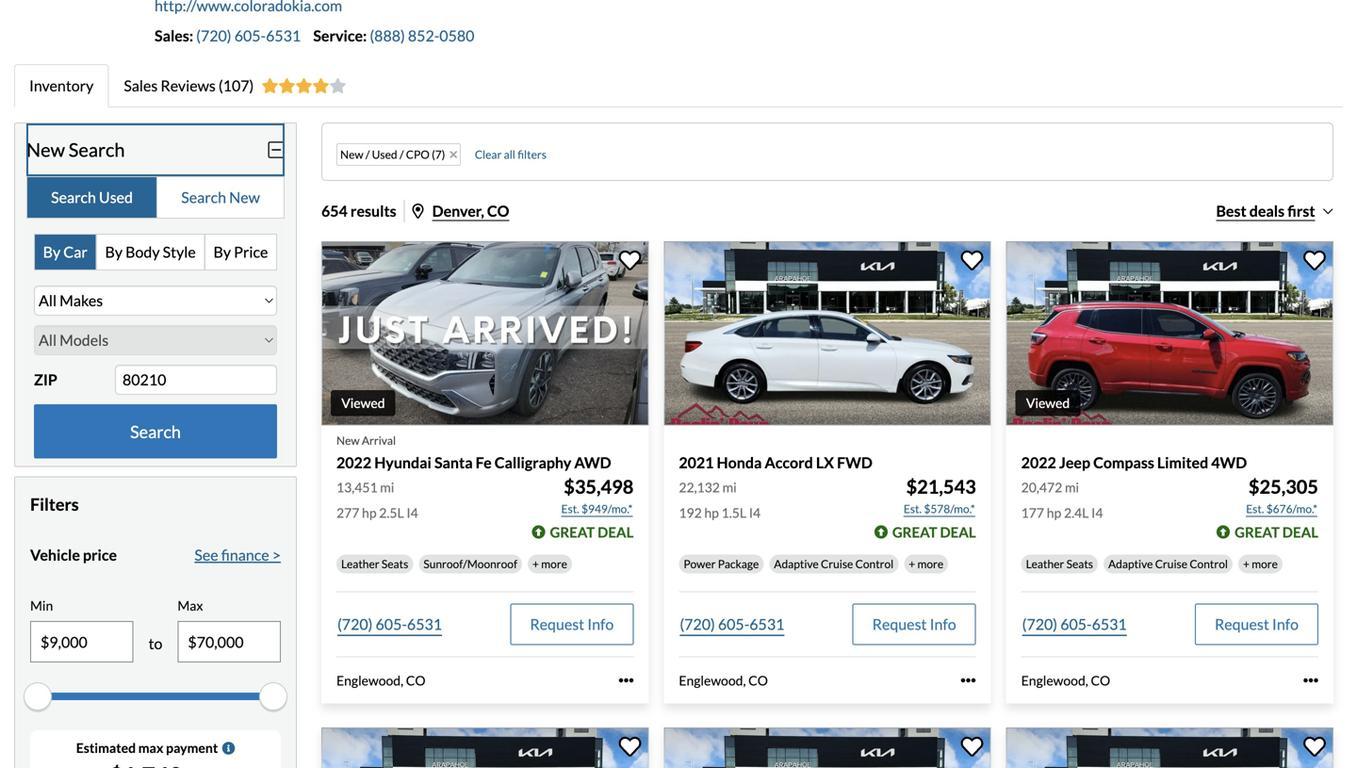 Task type: locate. For each thing, give the bounding box(es) containing it.
2 mi from the left
[[723, 479, 737, 496]]

3 great deal from the left
[[1236, 524, 1319, 541]]

2 vertical spatial tab list
[[34, 234, 277, 271]]

3 request info button from the left
[[1196, 604, 1319, 645]]

new inside tab
[[229, 188, 260, 207]]

est. inside '$35,498 est. $949/mo.*'
[[562, 502, 580, 516]]

2 horizontal spatial great deal
[[1236, 524, 1319, 541]]

more for $21,543
[[918, 557, 944, 571]]

power
[[684, 557, 716, 571]]

est. down the $25,305
[[1247, 502, 1265, 516]]

1 horizontal spatial (720) 605-6531 button
[[679, 604, 786, 645]]

search inside 'search used' tab
[[51, 188, 96, 207]]

0 horizontal spatial info
[[588, 615, 614, 634]]

$35,498
[[564, 476, 634, 498]]

i4 inside 22,132 mi 192 hp 1.5l i4
[[749, 505, 761, 521]]

2 star image from the left
[[312, 78, 329, 93]]

1 + more from the left
[[533, 557, 568, 571]]

1 horizontal spatial est.
[[904, 502, 922, 516]]

mi inside 22,132 mi 192 hp 1.5l i4
[[723, 479, 737, 496]]

0 horizontal spatial leather seats
[[341, 557, 409, 571]]

1 seats from the left
[[382, 557, 409, 571]]

0 vertical spatial tab list
[[14, 64, 1344, 107]]

mi up the 1.5l
[[723, 479, 737, 496]]

denver, co
[[432, 202, 510, 220]]

reviews
[[161, 76, 216, 95]]

awd
[[575, 453, 612, 472]]

3 star image from the left
[[329, 78, 346, 93]]

1 more from the left
[[542, 557, 568, 571]]

englewood,
[[337, 673, 404, 689], [679, 673, 746, 689], [1022, 673, 1089, 689]]

great down "est. $949/mo.*" button
[[550, 524, 595, 541]]

3 + from the left
[[1244, 557, 1250, 571]]

1 horizontal spatial + more
[[909, 557, 944, 571]]

2 more from the left
[[918, 557, 944, 571]]

0 horizontal spatial used
[[99, 188, 133, 207]]

search down zip telephone field
[[130, 421, 181, 442]]

hp for $21,543
[[705, 505, 719, 521]]

search up "style"
[[181, 188, 226, 207]]

new up 654 results
[[340, 148, 364, 161]]

605- for the (720) 605-6531 "button" corresponding to $25,305
[[1061, 615, 1093, 634]]

3 englewood, co from the left
[[1022, 673, 1111, 689]]

i4 inside 20,472 mi 177 hp 2.4l i4
[[1092, 505, 1104, 521]]

vehicle
[[30, 546, 80, 564]]

new left arrival
[[337, 434, 360, 447]]

654
[[322, 202, 348, 220]]

great deal for $35,498
[[550, 524, 634, 541]]

new for new arrival 2022 hyundai santa fe calligraphy awd
[[337, 434, 360, 447]]

great for $21,543
[[893, 524, 938, 541]]

bright white clearcoat 2020 jeep grand cherokee limited 4wd suv / crossover four-wheel drive automatic image
[[664, 728, 992, 769]]

3 more from the left
[[1253, 557, 1279, 571]]

2 info from the left
[[930, 615, 957, 634]]

by inside tab
[[214, 243, 231, 261]]

see finance >
[[195, 546, 281, 564]]

info for $25,305
[[1273, 615, 1300, 634]]

est. for $21,543
[[904, 502, 922, 516]]

0 horizontal spatial i4
[[407, 505, 419, 521]]

2 request info from the left
[[873, 615, 957, 634]]

2 horizontal spatial +
[[1244, 557, 1250, 571]]

leather seats for sunroof/moonroof
[[341, 557, 409, 571]]

0 horizontal spatial leather
[[341, 557, 380, 571]]

by price tab
[[206, 235, 276, 270]]

0 horizontal spatial englewood,
[[337, 673, 404, 689]]

0 horizontal spatial +
[[533, 557, 539, 571]]

0 horizontal spatial /
[[366, 148, 370, 161]]

deal down $578/mo.*
[[941, 524, 977, 541]]

leather seats for adaptive cruise control
[[1027, 557, 1094, 571]]

2 request info button from the left
[[853, 604, 977, 645]]

2 (720) 605-6531 button from the left
[[679, 604, 786, 645]]

3 request info from the left
[[1216, 615, 1300, 634]]

2 horizontal spatial mi
[[1066, 479, 1080, 496]]

estimated
[[76, 741, 136, 757]]

$21,543 est. $578/mo.*
[[904, 476, 977, 516]]

0 horizontal spatial request info button
[[510, 604, 634, 645]]

1 horizontal spatial great
[[893, 524, 938, 541]]

Min text field
[[31, 623, 133, 662]]

1 horizontal spatial deal
[[941, 524, 977, 541]]

0 horizontal spatial englewood, co
[[337, 673, 426, 689]]

1 viewed from the left
[[342, 395, 385, 411]]

est. inside $21,543 est. $578/mo.*
[[904, 502, 922, 516]]

3 (720) 605-6531 from the left
[[1023, 615, 1128, 634]]

new for new / used / cpo (7)
[[340, 148, 364, 161]]

great
[[550, 524, 595, 541], [893, 524, 938, 541], [1236, 524, 1281, 541]]

hp
[[362, 505, 377, 521], [705, 505, 719, 521], [1047, 505, 1062, 521]]

request
[[530, 615, 585, 634], [873, 615, 927, 634], [1216, 615, 1270, 634]]

viewed up arrival
[[342, 395, 385, 411]]

1 horizontal spatial cruise
[[1156, 557, 1188, 571]]

leather
[[341, 557, 380, 571], [1027, 557, 1065, 571]]

2.4l
[[1065, 505, 1090, 521]]

1 horizontal spatial 2022
[[1022, 453, 1057, 472]]

2 by from the left
[[105, 243, 123, 261]]

(720)
[[196, 26, 232, 45], [338, 615, 373, 634], [680, 615, 716, 634], [1023, 615, 1058, 634]]

2 horizontal spatial request info button
[[1196, 604, 1319, 645]]

2 hp from the left
[[705, 505, 719, 521]]

1 leather from the left
[[341, 557, 380, 571]]

denver, co button
[[413, 202, 510, 220]]

great deal down est. $676/mo.* button
[[1236, 524, 1319, 541]]

cruise
[[821, 557, 854, 571], [1156, 557, 1188, 571]]

more
[[542, 557, 568, 571], [918, 557, 944, 571], [1253, 557, 1279, 571]]

deal down $949/mo.*
[[598, 524, 634, 541]]

more down "est. $949/mo.*" button
[[542, 557, 568, 571]]

seats down 2.4l
[[1067, 557, 1094, 571]]

2 horizontal spatial i4
[[1092, 505, 1104, 521]]

2 deal from the left
[[941, 524, 977, 541]]

adaptive for $25,305
[[1109, 557, 1154, 571]]

3 info from the left
[[1273, 615, 1300, 634]]

2 great from the left
[[893, 524, 938, 541]]

clear all filters button
[[475, 148, 547, 161]]

+ more for $21,543
[[909, 557, 944, 571]]

seats
[[382, 557, 409, 571], [1067, 557, 1094, 571]]

i4 right 2.4l
[[1092, 505, 1104, 521]]

tab list containing inventory
[[14, 64, 1344, 107]]

3 mi from the left
[[1066, 479, 1080, 496]]

0 horizontal spatial deal
[[598, 524, 634, 541]]

1 horizontal spatial /
[[400, 148, 404, 161]]

6531
[[266, 26, 301, 45], [407, 615, 442, 634], [750, 615, 785, 634], [1093, 615, 1128, 634]]

to
[[149, 635, 163, 653]]

new inside button
[[340, 148, 364, 161]]

new inside dropdown button
[[26, 139, 65, 161]]

used left cpo
[[372, 148, 398, 161]]

3 request from the left
[[1216, 615, 1270, 634]]

0 horizontal spatial (720) 605-6531 button
[[337, 604, 443, 645]]

compass
[[1094, 453, 1155, 472]]

13,451
[[337, 479, 378, 496]]

adaptive for $21,543
[[775, 557, 819, 571]]

0 horizontal spatial star image
[[262, 78, 278, 93]]

20,472 mi 177 hp 2.4l i4
[[1022, 479, 1104, 521]]

star image
[[262, 78, 278, 93], [295, 78, 312, 93]]

1 horizontal spatial request info button
[[853, 604, 977, 645]]

2 horizontal spatial est.
[[1247, 502, 1265, 516]]

leather down 177
[[1027, 557, 1065, 571]]

2 cruise from the left
[[1156, 557, 1188, 571]]

by for by price
[[214, 243, 231, 261]]

1 / from the left
[[366, 148, 370, 161]]

0 horizontal spatial request info
[[530, 615, 614, 634]]

(7)
[[432, 148, 445, 161]]

star image
[[278, 78, 295, 93], [312, 78, 329, 93], [329, 78, 346, 93]]

2 horizontal spatial by
[[214, 243, 231, 261]]

viewed
[[342, 395, 385, 411], [1027, 395, 1071, 411]]

192
[[679, 505, 702, 521]]

great deal
[[550, 524, 634, 541], [893, 524, 977, 541], [1236, 524, 1319, 541]]

hp for $35,498
[[362, 505, 377, 521]]

co
[[487, 202, 510, 220], [406, 673, 426, 689], [749, 673, 768, 689], [1092, 673, 1111, 689]]

great deal for $21,543
[[893, 524, 977, 541]]

by for by body style
[[105, 243, 123, 261]]

by body style tab
[[97, 235, 206, 270]]

1 vertical spatial tab list
[[26, 176, 285, 219]]

2 horizontal spatial + more
[[1244, 557, 1279, 571]]

search
[[69, 139, 125, 161], [51, 188, 96, 207], [181, 188, 226, 207], [130, 421, 181, 442]]

2 i4 from the left
[[749, 505, 761, 521]]

+ down est. $578/mo.* button
[[909, 557, 916, 571]]

2 englewood, from the left
[[679, 673, 746, 689]]

new down "inventory" tab
[[26, 139, 65, 161]]

1 horizontal spatial info
[[930, 615, 957, 634]]

1 star image from the left
[[262, 78, 278, 93]]

0 horizontal spatial request
[[530, 615, 585, 634]]

+ down est. $676/mo.* button
[[1244, 557, 1250, 571]]

0 horizontal spatial great
[[550, 524, 595, 541]]

177
[[1022, 505, 1045, 521]]

1 englewood, from the left
[[337, 673, 404, 689]]

request for $25,305
[[1216, 615, 1270, 634]]

2 horizontal spatial deal
[[1283, 524, 1319, 541]]

0580
[[440, 26, 475, 45]]

1 star image from the left
[[278, 78, 295, 93]]

2 horizontal spatial info
[[1273, 615, 1300, 634]]

1 control from the left
[[856, 557, 894, 571]]

max
[[138, 741, 164, 757]]

1 adaptive from the left
[[775, 557, 819, 571]]

0 horizontal spatial mi
[[380, 479, 395, 496]]

2 horizontal spatial request
[[1216, 615, 1270, 634]]

leather seats
[[341, 557, 409, 571], [1027, 557, 1094, 571]]

$35,498 est. $949/mo.*
[[562, 476, 634, 516]]

2 (720) 605-6531 from the left
[[680, 615, 785, 634]]

0 horizontal spatial est.
[[562, 502, 580, 516]]

1 request info button from the left
[[510, 604, 634, 645]]

more down est. $578/mo.* button
[[918, 557, 944, 571]]

2 + more from the left
[[909, 557, 944, 571]]

leather seats down 2.4l
[[1027, 557, 1094, 571]]

2 seats from the left
[[1067, 557, 1094, 571]]

search for search
[[130, 421, 181, 442]]

great deal down est. $578/mo.* button
[[893, 524, 977, 541]]

request info button for $25,305
[[1196, 604, 1319, 645]]

hp inside 13,451 mi 277 hp 2.5l i4
[[362, 505, 377, 521]]

new for new search
[[26, 139, 65, 161]]

great down est. $676/mo.* button
[[1236, 524, 1281, 541]]

1 horizontal spatial mi
[[723, 479, 737, 496]]

inventory
[[29, 76, 94, 95]]

by left body
[[105, 243, 123, 261]]

viewed up "jeep" at the right
[[1027, 395, 1071, 411]]

3 + more from the left
[[1244, 557, 1279, 571]]

605- for first the (720) 605-6531 "button" from the left
[[376, 615, 407, 634]]

3 by from the left
[[214, 243, 231, 261]]

1 englewood, co from the left
[[337, 673, 426, 689]]

2 horizontal spatial great
[[1236, 524, 1281, 541]]

tab list
[[14, 64, 1344, 107], [26, 176, 285, 219], [34, 234, 277, 271]]

great deal down "est. $949/mo.*" button
[[550, 524, 634, 541]]

3 (720) 605-6531 button from the left
[[1022, 604, 1129, 645]]

mi down "jeep" at the right
[[1066, 479, 1080, 496]]

mi up 2.5l
[[380, 479, 395, 496]]

1 horizontal spatial request info
[[873, 615, 957, 634]]

2 viewed from the left
[[1027, 395, 1071, 411]]

1 by from the left
[[43, 243, 61, 261]]

2 adaptive cruise control from the left
[[1109, 557, 1229, 571]]

hp right 277
[[362, 505, 377, 521]]

1 vertical spatial used
[[99, 188, 133, 207]]

1 horizontal spatial adaptive
[[1109, 557, 1154, 571]]

2 leather from the left
[[1027, 557, 1065, 571]]

mi for $21,543
[[723, 479, 737, 496]]

$578/mo.*
[[925, 502, 976, 516]]

search used tab
[[27, 177, 158, 218]]

tab list containing by car
[[34, 234, 277, 271]]

605-
[[235, 26, 266, 45], [376, 615, 407, 634], [718, 615, 750, 634], [1061, 615, 1093, 634]]

cruise for $21,543
[[821, 557, 854, 571]]

1 horizontal spatial adaptive cruise control
[[1109, 557, 1229, 571]]

2 horizontal spatial englewood, co
[[1022, 673, 1111, 689]]

minus square image
[[268, 140, 285, 159]]

1 hp from the left
[[362, 505, 377, 521]]

search down the new search
[[51, 188, 96, 207]]

i4 right 2.5l
[[407, 505, 419, 521]]

by
[[43, 243, 61, 261], [105, 243, 123, 261], [214, 243, 231, 261]]

0 horizontal spatial control
[[856, 557, 894, 571]]

1 horizontal spatial star image
[[295, 78, 312, 93]]

hp right 192
[[705, 505, 719, 521]]

1 horizontal spatial request
[[873, 615, 927, 634]]

1 horizontal spatial great deal
[[893, 524, 977, 541]]

est. down $35,498
[[562, 502, 580, 516]]

search button
[[34, 404, 277, 459]]

1 horizontal spatial ellipsis h image
[[1304, 674, 1319, 689]]

1 horizontal spatial more
[[918, 557, 944, 571]]

1 horizontal spatial englewood,
[[679, 673, 746, 689]]

white 2019 volkswagen golf alltrack s 4motion awd wagon all-wheel drive automatic image
[[322, 728, 649, 769]]

1 horizontal spatial hp
[[705, 505, 719, 521]]

1 horizontal spatial seats
[[1067, 557, 1094, 571]]

1 est. from the left
[[562, 502, 580, 516]]

new inside new arrival 2022 hyundai santa fe calligraphy awd
[[337, 434, 360, 447]]

est. for $35,498
[[562, 502, 580, 516]]

deal down $676/mo.*
[[1283, 524, 1319, 541]]

leather seats down 2.5l
[[341, 557, 409, 571]]

hp inside 20,472 mi 177 hp 2.4l i4
[[1047, 505, 1062, 521]]

1 horizontal spatial leather
[[1027, 557, 1065, 571]]

1 ellipsis h image from the left
[[619, 674, 634, 689]]

mi inside 13,451 mi 277 hp 2.5l i4
[[380, 479, 395, 496]]

2022 up 13,451
[[337, 453, 372, 472]]

englewood, co for $21,543
[[679, 673, 768, 689]]

0 horizontal spatial great deal
[[550, 524, 634, 541]]

1 leather seats from the left
[[341, 557, 409, 571]]

0 horizontal spatial adaptive
[[775, 557, 819, 571]]

2 great deal from the left
[[893, 524, 977, 541]]

1 horizontal spatial (720) 605-6531
[[680, 615, 785, 634]]

1 great deal from the left
[[550, 524, 634, 541]]

est. inside $25,305 est. $676/mo.*
[[1247, 502, 1265, 516]]

1 horizontal spatial i4
[[749, 505, 761, 521]]

seats down 2.5l
[[382, 557, 409, 571]]

times image
[[450, 149, 457, 160]]

est. $949/mo.* button
[[561, 500, 634, 519]]

+ more down est. $676/mo.* button
[[1244, 557, 1279, 571]]

2 adaptive from the left
[[1109, 557, 1154, 571]]

1 adaptive cruise control from the left
[[775, 557, 894, 571]]

2 horizontal spatial hp
[[1047, 505, 1062, 521]]

6531 for request info button corresponding to $21,543
[[750, 615, 785, 634]]

0 horizontal spatial cruise
[[821, 557, 854, 571]]

1 horizontal spatial viewed
[[1027, 395, 1071, 411]]

2 englewood, co from the left
[[679, 673, 768, 689]]

4wd
[[1212, 453, 1248, 472]]

2 control from the left
[[1190, 557, 1229, 571]]

0 horizontal spatial + more
[[533, 557, 568, 571]]

0 horizontal spatial hp
[[362, 505, 377, 521]]

2 horizontal spatial request info
[[1216, 615, 1300, 634]]

1 horizontal spatial leather seats
[[1027, 557, 1094, 571]]

est. down $21,543
[[904, 502, 922, 516]]

1 horizontal spatial by
[[105, 243, 123, 261]]

hp for $25,305
[[1047, 505, 1062, 521]]

0 horizontal spatial (720) 605-6531
[[338, 615, 442, 634]]

mi inside 20,472 mi 177 hp 2.4l i4
[[1066, 479, 1080, 496]]

0 horizontal spatial viewed
[[342, 395, 385, 411]]

2 est. from the left
[[904, 502, 922, 516]]

0 horizontal spatial ellipsis h image
[[619, 674, 634, 689]]

0 horizontal spatial seats
[[382, 557, 409, 571]]

englewood, co for $25,305
[[1022, 673, 1111, 689]]

1 request info from the left
[[530, 615, 614, 634]]

+ more
[[533, 557, 568, 571], [909, 557, 944, 571], [1244, 557, 1279, 571]]

search inside search new tab
[[181, 188, 226, 207]]

2 + from the left
[[909, 557, 916, 571]]

new
[[26, 139, 65, 161], [340, 148, 364, 161], [229, 188, 260, 207], [337, 434, 360, 447]]

1 cruise from the left
[[821, 557, 854, 571]]

request info
[[530, 615, 614, 634], [873, 615, 957, 634], [1216, 615, 1300, 634]]

+ more down est. $578/mo.* button
[[909, 557, 944, 571]]

1 horizontal spatial englewood, co
[[679, 673, 768, 689]]

request for $21,543
[[873, 615, 927, 634]]

2022 up 20,472
[[1022, 453, 1057, 472]]

1 horizontal spatial control
[[1190, 557, 1229, 571]]

3 englewood, from the left
[[1022, 673, 1089, 689]]

3 i4 from the left
[[1092, 505, 1104, 521]]

2 horizontal spatial (720) 605-6531 button
[[1022, 604, 1129, 645]]

1 deal from the left
[[598, 524, 634, 541]]

+ right sunroof/moonroof
[[533, 557, 539, 571]]

hp right 177
[[1047, 505, 1062, 521]]

+ more down "est. $949/mo.*" button
[[533, 557, 568, 571]]

3 est. from the left
[[1247, 502, 1265, 516]]

0 horizontal spatial more
[[542, 557, 568, 571]]

2 request from the left
[[873, 615, 927, 634]]

2 leather seats from the left
[[1027, 557, 1094, 571]]

viewed for new arrival
[[342, 395, 385, 411]]

results
[[351, 202, 397, 220]]

2 horizontal spatial englewood,
[[1022, 673, 1089, 689]]

used inside tab
[[99, 188, 133, 207]]

englewood, for $25,305
[[1022, 673, 1089, 689]]

request info button for $21,543
[[853, 604, 977, 645]]

(720) 605-6531 for $25,305
[[1023, 615, 1128, 634]]

ellipsis h image
[[962, 674, 977, 689]]

1 horizontal spatial used
[[372, 148, 398, 161]]

red 2022 jeep compass limited 4wd suv / crossover four-wheel drive automatic image
[[1007, 241, 1334, 426]]

price
[[234, 243, 268, 261]]

adaptive
[[775, 557, 819, 571], [1109, 557, 1154, 571]]

1 info from the left
[[588, 615, 614, 634]]

3 great from the left
[[1236, 524, 1281, 541]]

3 deal from the left
[[1283, 524, 1319, 541]]

used
[[372, 148, 398, 161], [99, 188, 133, 207]]

clear
[[475, 148, 502, 161]]

search inside search button
[[130, 421, 181, 442]]

1 i4 from the left
[[407, 505, 419, 521]]

2 horizontal spatial (720) 605-6531
[[1023, 615, 1128, 634]]

search up search used
[[69, 139, 125, 161]]

i4 right the 1.5l
[[749, 505, 761, 521]]

by left price
[[214, 243, 231, 261]]

service:
[[313, 26, 367, 45]]

i4 inside 13,451 mi 277 hp 2.5l i4
[[407, 505, 419, 521]]

$676/mo.*
[[1267, 502, 1318, 516]]

by for by car
[[43, 243, 61, 261]]

adaptive cruise control
[[775, 557, 894, 571], [1109, 557, 1229, 571]]

by left car
[[43, 243, 61, 261]]

request info button
[[510, 604, 634, 645], [853, 604, 977, 645], [1196, 604, 1319, 645]]

i4
[[407, 505, 419, 521], [749, 505, 761, 521], [1092, 505, 1104, 521]]

0 horizontal spatial by
[[43, 243, 61, 261]]

1 2022 from the left
[[337, 453, 372, 472]]

new up by price
[[229, 188, 260, 207]]

2 horizontal spatial more
[[1253, 557, 1279, 571]]

deal for $35,498
[[598, 524, 634, 541]]

great down est. $578/mo.* button
[[893, 524, 938, 541]]

more down est. $676/mo.* button
[[1253, 557, 1279, 571]]

1 mi from the left
[[380, 479, 395, 496]]

2 2022 from the left
[[1022, 453, 1057, 472]]

1 horizontal spatial +
[[909, 557, 916, 571]]

(720) 605-6531 button for $25,305
[[1022, 604, 1129, 645]]

mi for $25,305
[[1066, 479, 1080, 496]]

0 horizontal spatial adaptive cruise control
[[775, 557, 894, 571]]

leather for sunroof/moonroof
[[341, 557, 380, 571]]

0 vertical spatial used
[[372, 148, 398, 161]]

1 great from the left
[[550, 524, 595, 541]]

all
[[504, 148, 516, 161]]

englewood, co
[[337, 673, 426, 689], [679, 673, 768, 689], [1022, 673, 1111, 689]]

denver,
[[432, 202, 485, 220]]

3 hp from the left
[[1047, 505, 1062, 521]]

used up body
[[99, 188, 133, 207]]

ellipsis h image
[[619, 674, 634, 689], [1304, 674, 1319, 689]]

hp inside 22,132 mi 192 hp 1.5l i4
[[705, 505, 719, 521]]

6531 for third request info button from the right
[[407, 615, 442, 634]]

leather down 277
[[341, 557, 380, 571]]

0 horizontal spatial 2022
[[337, 453, 372, 472]]



Task type: describe. For each thing, give the bounding box(es) containing it.
605- for the (720) 605-6531 "button" corresponding to $21,543
[[718, 615, 750, 634]]

Max text field
[[179, 623, 280, 662]]

est. $676/mo.* button
[[1246, 500, 1319, 519]]

+ for $25,305
[[1244, 557, 1250, 571]]

search new tab
[[158, 177, 284, 218]]

by car
[[43, 243, 88, 261]]

+ more for $25,305
[[1244, 557, 1279, 571]]

tab list containing search used
[[26, 176, 285, 219]]

used inside button
[[372, 148, 398, 161]]

6531 for request info button for $25,305
[[1093, 615, 1128, 634]]

2 / from the left
[[400, 148, 404, 161]]

englewood, for $21,543
[[679, 673, 746, 689]]

search for search new
[[181, 188, 226, 207]]

seats for sunroof/moonroof
[[382, 557, 409, 571]]

info circle image
[[222, 742, 235, 755]]

estimated max payment
[[76, 741, 218, 757]]

277
[[337, 505, 360, 521]]

service: (888) 852-0580
[[313, 26, 475, 45]]

see finance > link
[[195, 544, 281, 567]]

lx
[[817, 453, 835, 472]]

$21,543
[[907, 476, 977, 498]]

jeep
[[1060, 453, 1091, 472]]

$25,305 est. $676/mo.*
[[1247, 476, 1319, 516]]

car
[[63, 243, 88, 261]]

(888) 852-0580 link
[[370, 26, 475, 45]]

deal for $21,543
[[941, 524, 977, 541]]

(720) 605-6531 button for $21,543
[[679, 604, 786, 645]]

request info for $25,305
[[1216, 615, 1300, 634]]

leather for adaptive cruise control
[[1027, 557, 1065, 571]]

2021 honda accord lx fwd
[[679, 453, 873, 472]]

vehicle price
[[30, 546, 117, 564]]

mi for $35,498
[[380, 479, 395, 496]]

honda
[[717, 453, 762, 472]]

ZIP telephone field
[[115, 365, 277, 395]]

sales
[[124, 76, 158, 95]]

(720) 605-6531 link
[[196, 26, 313, 45]]

deal for $25,305
[[1283, 524, 1319, 541]]

2 ellipsis h image from the left
[[1304, 674, 1319, 689]]

search inside new search dropdown button
[[69, 139, 125, 161]]

1 + from the left
[[533, 557, 539, 571]]

hyundai
[[375, 453, 432, 472]]

map marker alt image
[[413, 204, 424, 219]]

1.5l
[[722, 505, 747, 521]]

info for $21,543
[[930, 615, 957, 634]]

santa
[[435, 453, 473, 472]]

new search
[[26, 139, 125, 161]]

adaptive cruise control for $21,543
[[775, 557, 894, 571]]

22,132
[[679, 479, 720, 496]]

package
[[718, 557, 759, 571]]

654 results
[[322, 202, 397, 220]]

est. for $25,305
[[1247, 502, 1265, 516]]

+ for $21,543
[[909, 557, 916, 571]]

see
[[195, 546, 218, 564]]

great deal for $25,305
[[1236, 524, 1319, 541]]

fe
[[476, 453, 492, 472]]

$949/mo.*
[[582, 502, 633, 516]]

sales reviews (107)
[[124, 76, 254, 95]]

control for $21,543
[[856, 557, 894, 571]]

adaptive cruise control for $25,305
[[1109, 557, 1229, 571]]

price
[[83, 546, 117, 564]]

sales: (720) 605-6531
[[155, 26, 301, 45]]

2022 inside new arrival 2022 hyundai santa fe calligraphy awd
[[337, 453, 372, 472]]

request info for $21,543
[[873, 615, 957, 634]]

new / used / cpo (7)
[[340, 148, 445, 161]]

search used
[[51, 188, 133, 207]]

payment
[[166, 741, 218, 757]]

by car tab
[[35, 235, 97, 270]]

1 request from the left
[[530, 615, 585, 634]]

style
[[163, 243, 196, 261]]

viewed for 2022 jeep compass limited 4wd
[[1027, 395, 1071, 411]]

clear all filters
[[475, 148, 547, 161]]

more for $25,305
[[1253, 557, 1279, 571]]

2021
[[679, 453, 714, 472]]

est. $578/mo.* button
[[903, 500, 977, 519]]

new arrival 2022 hyundai santa fe calligraphy awd
[[337, 434, 612, 472]]

min
[[30, 598, 53, 614]]

20,472
[[1022, 479, 1063, 496]]

sales:
[[155, 26, 193, 45]]

seats for adaptive cruise control
[[1067, 557, 1094, 571]]

852-
[[408, 26, 440, 45]]

limited
[[1158, 453, 1209, 472]]

13,451 mi 277 hp 2.5l i4
[[337, 479, 419, 521]]

max
[[178, 598, 203, 614]]

i4 for $25,305
[[1092, 505, 1104, 521]]

fwd
[[838, 453, 873, 472]]

2 star image from the left
[[295, 78, 312, 93]]

power package
[[684, 557, 759, 571]]

filters
[[518, 148, 547, 161]]

cruise for $25,305
[[1156, 557, 1188, 571]]

1 (720) 605-6531 from the left
[[338, 615, 442, 634]]

$25,305
[[1249, 476, 1319, 498]]

1 (720) 605-6531 button from the left
[[337, 604, 443, 645]]

sunroof/moonroof
[[424, 557, 518, 571]]

calligraphy
[[495, 453, 572, 472]]

by body style
[[105, 243, 196, 261]]

22,132 mi 192 hp 1.5l i4
[[679, 479, 761, 521]]

great for $35,498
[[550, 524, 595, 541]]

new search button
[[26, 123, 285, 176]]

by price
[[214, 243, 268, 261]]

(888)
[[370, 26, 405, 45]]

black 2017 land rover range rover evoque hse suv / crossover all-wheel drive automatic image
[[1007, 728, 1334, 769]]

accord
[[765, 453, 814, 472]]

inventory tab
[[14, 64, 109, 107]]

cpo
[[406, 148, 430, 161]]

zip
[[34, 370, 57, 389]]

shimmering silver pearl 2022 hyundai santa fe calligraphy awd suv / crossover all-wheel drive automatic image
[[322, 241, 649, 426]]

search for search used
[[51, 188, 96, 207]]

search new
[[181, 188, 260, 207]]

2022 jeep compass limited 4wd
[[1022, 453, 1248, 472]]

arrival
[[362, 434, 396, 447]]

2.5l
[[379, 505, 404, 521]]

white 2021 honda accord lx fwd sedan front-wheel drive continuously variable transmission image
[[664, 241, 992, 426]]

control for $25,305
[[1190, 557, 1229, 571]]

great for $25,305
[[1236, 524, 1281, 541]]

new / used / cpo (7) button
[[337, 143, 461, 166]]

(107)
[[219, 76, 254, 95]]

i4 for $35,498
[[407, 505, 419, 521]]

(720) 605-6531 for $21,543
[[680, 615, 785, 634]]

i4 for $21,543
[[749, 505, 761, 521]]

filters
[[30, 494, 79, 515]]

body
[[126, 243, 160, 261]]



Task type: vqa. For each thing, say whether or not it's contained in the screenshot.
wheel
no



